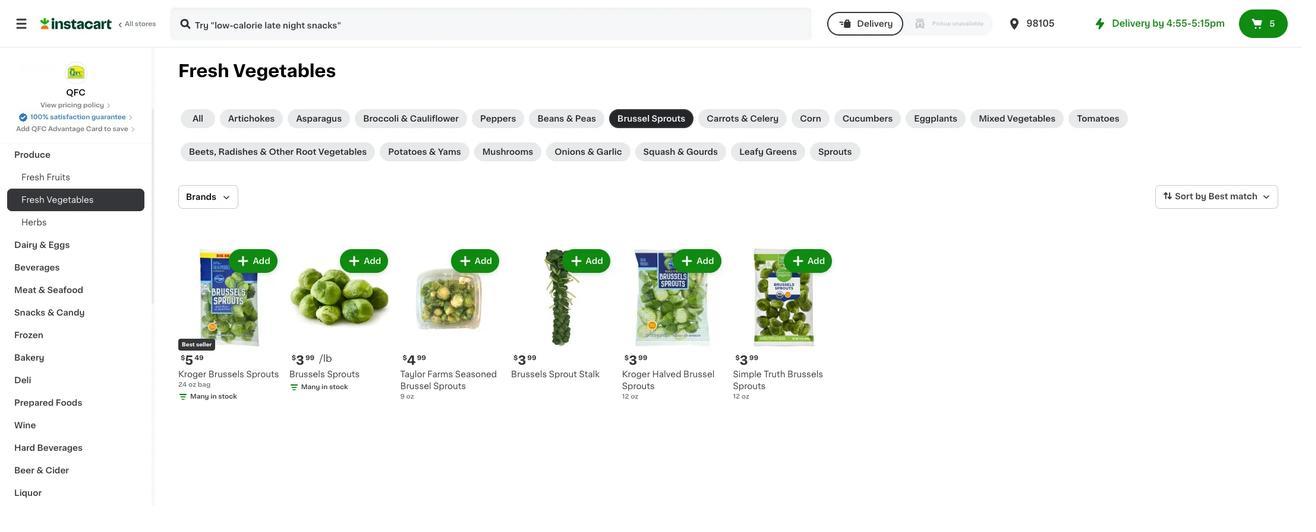 Task type: vqa. For each thing, say whether or not it's contained in the screenshot.
sprouts 'link'
yes



Task type: describe. For each thing, give the bounding box(es) containing it.
beans
[[538, 115, 564, 123]]

taylor
[[400, 371, 425, 379]]

brussels sprout stalk
[[511, 371, 600, 379]]

$ for kroger halved brussel sprouts
[[625, 355, 629, 362]]

5:15pm
[[1192, 19, 1225, 28]]

add button for simple truth brussels sprouts
[[785, 251, 831, 272]]

broccoli & cauliflower link
[[355, 109, 467, 128]]

eggplants
[[914, 115, 958, 123]]

buy it again
[[33, 40, 84, 48]]

peppers
[[480, 115, 516, 123]]

& for squash & gourds
[[677, 148, 684, 156]]

service type group
[[828, 12, 993, 36]]

0 horizontal spatial in
[[211, 394, 217, 400]]

vegetables up artichokes link
[[233, 62, 336, 80]]

12 for simple truth brussels sprouts
[[733, 394, 740, 400]]

& for meat & seafood
[[38, 286, 45, 295]]

brussel sprouts link
[[609, 109, 694, 128]]

99 for kroger halved brussel sprouts
[[638, 355, 647, 362]]

cauliflower
[[410, 115, 459, 123]]

0 vertical spatial beverages
[[14, 264, 60, 272]]

herbs link
[[7, 212, 144, 234]]

brussel inside kroger halved brussel sprouts 12 oz
[[684, 371, 715, 379]]

sprouts inside kroger brussels sprouts 24 oz bag
[[246, 371, 279, 379]]

vegetables inside mixed vegetables link
[[1007, 115, 1056, 123]]

add for taylor farms seasoned brussel sprouts
[[475, 257, 492, 266]]

wine link
[[7, 415, 144, 437]]

mushrooms
[[482, 148, 533, 156]]

seasoned
[[455, 371, 497, 379]]

$ for taylor farms seasoned brussel sprouts
[[403, 355, 407, 362]]

& for dairy & eggs
[[39, 241, 46, 250]]

brussel inside taylor farms seasoned brussel sprouts 9 oz
[[400, 383, 431, 391]]

stores
[[135, 21, 156, 27]]

beer & cider link
[[7, 460, 144, 483]]

4 product group from the left
[[511, 247, 613, 381]]

kroger halved brussel sprouts 12 oz
[[622, 371, 715, 400]]

all stores link
[[40, 7, 157, 40]]

sprout
[[549, 371, 577, 379]]

vegetables inside fresh vegetables link
[[47, 196, 94, 204]]

1 horizontal spatial stock
[[329, 384, 348, 391]]

recipes
[[14, 106, 49, 114]]

by for sort
[[1196, 193, 1207, 201]]

$ 3 99 inside $3.99 per pound element
[[292, 355, 315, 367]]

lists link
[[7, 56, 144, 80]]

peppers link
[[472, 109, 524, 128]]

add button for taylor farms seasoned brussel sprouts
[[452, 251, 498, 272]]

brussel inside brussel sprouts link
[[618, 115, 650, 123]]

fresh vegetables link
[[7, 189, 144, 212]]

instacart logo image
[[40, 17, 112, 31]]

best match
[[1209, 193, 1258, 201]]

thanksgiving
[[14, 128, 71, 137]]

it
[[52, 40, 58, 48]]

99 for taylor farms seasoned brussel sprouts
[[417, 355, 426, 362]]

fresh fruits link
[[7, 166, 144, 189]]

add button for kroger halved brussel sprouts
[[674, 251, 720, 272]]

5 product group from the left
[[622, 247, 724, 402]]

delivery button
[[828, 12, 904, 36]]

brussels inside simple truth brussels sprouts 12 oz
[[788, 371, 823, 379]]

stalk
[[579, 371, 600, 379]]

squash & gourds
[[643, 148, 718, 156]]

brussels sprouts
[[289, 371, 360, 379]]

cucumbers
[[843, 115, 893, 123]]

dairy & eggs
[[14, 241, 70, 250]]

wine
[[14, 422, 36, 430]]

corn
[[800, 115, 821, 123]]

2 product group from the left
[[289, 247, 391, 395]]

100%
[[30, 114, 48, 121]]

add for brussels sprouts
[[364, 257, 381, 266]]

corn link
[[792, 109, 830, 128]]

guarantee
[[91, 114, 126, 121]]

view
[[40, 102, 57, 109]]

sort
[[1175, 193, 1194, 201]]

lists
[[33, 64, 54, 72]]

policy
[[83, 102, 104, 109]]

carrots & celery link
[[699, 109, 787, 128]]

cider
[[45, 467, 69, 475]]

gourds
[[686, 148, 718, 156]]

qfc logo image
[[64, 62, 87, 84]]

24
[[178, 382, 187, 389]]

0 vertical spatial qfc
[[66, 89, 85, 97]]

1 vertical spatial qfc
[[31, 126, 47, 133]]

all link
[[181, 109, 215, 128]]

broccoli
[[363, 115, 399, 123]]

seafood
[[47, 286, 83, 295]]

1 vertical spatial many
[[190, 394, 209, 400]]

Best match Sort by field
[[1156, 185, 1278, 209]]

root
[[296, 148, 316, 156]]

potatoes & yams
[[388, 148, 461, 156]]

eggplants link
[[906, 109, 966, 128]]

beets, radishes & other root vegetables
[[189, 148, 367, 156]]

$3.99 per pound element
[[289, 353, 391, 369]]

oz inside kroger brussels sprouts 24 oz bag
[[188, 382, 196, 389]]

1 vertical spatial fresh vegetables
[[21, 196, 94, 204]]

98105 button
[[1008, 7, 1079, 40]]

0 horizontal spatial many in stock
[[190, 394, 237, 400]]

fresh for produce
[[21, 174, 45, 182]]

fruits
[[47, 174, 70, 182]]

qfc link
[[64, 62, 87, 99]]

3 for simple truth brussels sprouts
[[740, 355, 748, 367]]

all stores
[[125, 21, 156, 27]]

& for carrots & celery
[[741, 115, 748, 123]]

simple
[[733, 371, 762, 379]]

carrots & celery
[[707, 115, 779, 123]]

view pricing policy link
[[40, 101, 111, 111]]

card
[[86, 126, 102, 133]]

$ for kroger brussels sprouts
[[181, 355, 185, 362]]

bakery link
[[7, 347, 144, 370]]

liquor link
[[7, 483, 144, 505]]

halved
[[652, 371, 681, 379]]

herbs
[[21, 219, 47, 227]]

add for simple truth brussels sprouts
[[808, 257, 825, 266]]

& for onions & garlic
[[587, 148, 594, 156]]

add button for brussels sprouts
[[341, 251, 387, 272]]

3 for kroger halved brussel sprouts
[[629, 355, 637, 367]]

view pricing policy
[[40, 102, 104, 109]]

leafy
[[739, 148, 764, 156]]

dairy & eggs link
[[7, 234, 144, 257]]

squash
[[643, 148, 675, 156]]

& for broccoli & cauliflower
[[401, 115, 408, 123]]

all for all
[[193, 115, 203, 123]]

$ 3 99 for kroger halved brussel sprouts
[[625, 355, 647, 367]]

simple truth brussels sprouts 12 oz
[[733, 371, 823, 400]]

add qfc advantage card to save
[[16, 126, 128, 133]]

3 brussels from the left
[[289, 371, 325, 379]]

0 vertical spatial fresh vegetables
[[178, 62, 336, 80]]

5 button
[[1239, 10, 1288, 38]]

meat & seafood
[[14, 286, 83, 295]]



Task type: locate. For each thing, give the bounding box(es) containing it.
1 horizontal spatial many in stock
[[301, 384, 348, 391]]

4
[[407, 355, 416, 367]]

3 up simple
[[740, 355, 748, 367]]

best for best match
[[1209, 193, 1228, 201]]

99 up simple
[[749, 355, 758, 362]]

1 12 from the left
[[733, 394, 740, 400]]

$ for simple truth brussels sprouts
[[736, 355, 740, 362]]

brussel down the taylor
[[400, 383, 431, 391]]

12 inside kroger halved brussel sprouts 12 oz
[[622, 394, 629, 400]]

beverages
[[14, 264, 60, 272], [37, 445, 83, 453]]

farms
[[428, 371, 453, 379]]

fresh up herbs
[[21, 196, 45, 204]]

garlic
[[596, 148, 622, 156]]

kroger for sprouts
[[622, 371, 650, 379]]

12 for kroger halved brussel sprouts
[[622, 394, 629, 400]]

brussels left sprout
[[511, 371, 547, 379]]

1 brussels from the left
[[208, 371, 244, 379]]

3 up brussels sprout stalk
[[518, 355, 526, 367]]

2 $ from the left
[[736, 355, 740, 362]]

5 $ from the left
[[514, 355, 518, 362]]

4 $ from the left
[[403, 355, 407, 362]]

9
[[400, 394, 405, 400]]

many down "brussels sprouts"
[[301, 384, 320, 391]]

delivery for delivery by 4:55-5:15pm
[[1112, 19, 1150, 28]]

fresh fruits
[[21, 174, 70, 182]]

cucumbers link
[[834, 109, 901, 128]]

3 for brussels sprout stalk
[[518, 355, 526, 367]]

kroger brussels sprouts 24 oz bag
[[178, 371, 279, 389]]

1 vertical spatial in
[[211, 394, 217, 400]]

2 kroger from the left
[[622, 371, 650, 379]]

2 99 from the left
[[305, 355, 315, 362]]

oz inside simple truth brussels sprouts 12 oz
[[742, 394, 750, 400]]

3 add button from the left
[[452, 251, 498, 272]]

leafy greens
[[739, 148, 797, 156]]

1 kroger from the left
[[178, 371, 206, 379]]

&
[[401, 115, 408, 123], [566, 115, 573, 123], [741, 115, 748, 123], [260, 148, 267, 156], [429, 148, 436, 156], [587, 148, 594, 156], [677, 148, 684, 156], [39, 241, 46, 250], [38, 286, 45, 295], [47, 309, 54, 317], [36, 467, 43, 475]]

2 brussels from the left
[[788, 371, 823, 379]]

& for beans & peas
[[566, 115, 573, 123]]

artichokes
[[228, 115, 275, 123]]

brussel up garlic
[[618, 115, 650, 123]]

& left garlic
[[587, 148, 594, 156]]

sprouts inside taylor farms seasoned brussel sprouts 9 oz
[[433, 383, 466, 391]]

99 up kroger halved brussel sprouts 12 oz
[[638, 355, 647, 362]]

best left seller
[[182, 342, 195, 348]]

greens
[[766, 148, 797, 156]]

0 horizontal spatial many
[[190, 394, 209, 400]]

1 horizontal spatial best
[[1209, 193, 1228, 201]]

broccoli & cauliflower
[[363, 115, 459, 123]]

1 vertical spatial stock
[[218, 394, 237, 400]]

5 99 from the left
[[638, 355, 647, 362]]

recipes link
[[7, 99, 144, 121]]

again
[[60, 40, 84, 48]]

vegetables right 'root' on the left top
[[319, 148, 367, 156]]

0 horizontal spatial 12
[[622, 394, 629, 400]]

onions
[[555, 148, 585, 156]]

1 product group from the left
[[178, 247, 280, 405]]

kroger inside kroger brussels sprouts 24 oz bag
[[178, 371, 206, 379]]

0 vertical spatial 5
[[1270, 20, 1275, 28]]

beans & peas
[[538, 115, 596, 123]]

& left yams
[[429, 148, 436, 156]]

delivery by 4:55-5:15pm
[[1112, 19, 1225, 28]]

6 $ from the left
[[625, 355, 629, 362]]

12 inside simple truth brussels sprouts 12 oz
[[733, 394, 740, 400]]

0 vertical spatial fresh
[[178, 62, 229, 80]]

fresh inside "link"
[[21, 174, 45, 182]]

beverages link
[[7, 257, 144, 279]]

0 horizontal spatial by
[[1153, 19, 1164, 28]]

beverages up cider
[[37, 445, 83, 453]]

1 horizontal spatial fresh vegetables
[[178, 62, 336, 80]]

product group
[[178, 247, 280, 405], [289, 247, 391, 395], [400, 247, 502, 402], [511, 247, 613, 381], [622, 247, 724, 402], [733, 247, 835, 402]]

delivery inside 'button'
[[857, 20, 893, 28]]

0 horizontal spatial fresh vegetables
[[21, 196, 94, 204]]

onions & garlic link
[[546, 143, 630, 162]]

sprouts link
[[810, 143, 860, 162]]

1 vertical spatial by
[[1196, 193, 1207, 201]]

99 right "4"
[[417, 355, 426, 362]]

thanksgiving link
[[7, 121, 144, 144]]

1 horizontal spatial brussel
[[618, 115, 650, 123]]

Search field
[[171, 8, 811, 39]]

$ 3 99 for simple truth brussels sprouts
[[736, 355, 758, 367]]

by left 4:55-
[[1153, 19, 1164, 28]]

kroger for 24
[[178, 371, 206, 379]]

vegetables inside beets, radishes & other root vegetables link
[[319, 148, 367, 156]]

kroger down $ 5 49
[[178, 371, 206, 379]]

3 left the /lb
[[296, 355, 304, 367]]

3 3 from the left
[[518, 355, 526, 367]]

$ inside $ 4 99
[[403, 355, 407, 362]]

& right beer
[[36, 467, 43, 475]]

other
[[269, 148, 294, 156]]

$ 3 99
[[736, 355, 758, 367], [292, 355, 315, 367], [514, 355, 537, 367], [625, 355, 647, 367]]

all left "stores"
[[125, 21, 133, 27]]

brussels up bag
[[208, 371, 244, 379]]

$ up kroger halved brussel sprouts 12 oz
[[625, 355, 629, 362]]

99 for brussels sprout stalk
[[527, 355, 537, 362]]

99 for simple truth brussels sprouts
[[749, 355, 758, 362]]

brands button
[[178, 185, 238, 209]]

3 inside $3.99 per pound element
[[296, 355, 304, 367]]

stock down kroger brussels sprouts 24 oz bag
[[218, 394, 237, 400]]

$ 3 99 left the /lb
[[292, 355, 315, 367]]

qfc
[[66, 89, 85, 97], [31, 126, 47, 133]]

100% satisfaction guarantee
[[30, 114, 126, 121]]

$ 4 99
[[403, 355, 426, 367]]

$
[[181, 355, 185, 362], [736, 355, 740, 362], [292, 355, 296, 362], [403, 355, 407, 362], [514, 355, 518, 362], [625, 355, 629, 362]]

0 horizontal spatial qfc
[[31, 126, 47, 133]]

celery
[[750, 115, 779, 123]]

all for all stores
[[125, 21, 133, 27]]

& right "broccoli"
[[401, 115, 408, 123]]

by right the sort
[[1196, 193, 1207, 201]]

snacks & candy link
[[7, 302, 144, 325]]

all inside all stores link
[[125, 21, 133, 27]]

by for delivery
[[1153, 19, 1164, 28]]

kroger
[[178, 371, 206, 379], [622, 371, 650, 379]]

& left the "gourds"
[[677, 148, 684, 156]]

by inside field
[[1196, 193, 1207, 201]]

3 $ from the left
[[292, 355, 296, 362]]

6 add button from the left
[[785, 251, 831, 272]]

5 add button from the left
[[674, 251, 720, 272]]

& for snacks & candy
[[47, 309, 54, 317]]

add for brussels sprout stalk
[[586, 257, 603, 266]]

49
[[195, 355, 204, 362]]

& left candy at the left
[[47, 309, 54, 317]]

0 horizontal spatial best
[[182, 342, 195, 348]]

best inside field
[[1209, 193, 1228, 201]]

& for beer & cider
[[36, 467, 43, 475]]

beans & peas link
[[529, 109, 605, 128]]

beverages down dairy & eggs
[[14, 264, 60, 272]]

add for kroger brussels sprouts
[[253, 257, 270, 266]]

in down bag
[[211, 394, 217, 400]]

5
[[1270, 20, 1275, 28], [185, 355, 193, 367]]

1 horizontal spatial 12
[[733, 394, 740, 400]]

4 $ 3 99 from the left
[[625, 355, 647, 367]]

truth
[[764, 371, 785, 379]]

$ up simple
[[736, 355, 740, 362]]

many in stock down bag
[[190, 394, 237, 400]]

sort by
[[1175, 193, 1207, 201]]

sprouts
[[652, 115, 686, 123], [818, 148, 852, 156], [246, 371, 279, 379], [327, 371, 360, 379], [733, 383, 766, 391], [433, 383, 466, 391], [622, 383, 655, 391]]

1 vertical spatial all
[[193, 115, 203, 123]]

brussels right the truth
[[788, 371, 823, 379]]

12
[[733, 394, 740, 400], [622, 394, 629, 400]]

qfc up the "view pricing policy" link at the top of page
[[66, 89, 85, 97]]

1 $ 3 99 from the left
[[736, 355, 758, 367]]

5 inside button
[[1270, 20, 1275, 28]]

1 horizontal spatial by
[[1196, 193, 1207, 201]]

& left the eggs
[[39, 241, 46, 250]]

many down bag
[[190, 394, 209, 400]]

brussels down the /lb
[[289, 371, 325, 379]]

artichokes link
[[220, 109, 283, 128]]

$ up brussels sprout stalk
[[514, 355, 518, 362]]

0 vertical spatial best
[[1209, 193, 1228, 201]]

qfc down 100%
[[31, 126, 47, 133]]

match
[[1230, 193, 1258, 201]]

& right meat
[[38, 286, 45, 295]]

4 brussels from the left
[[511, 371, 547, 379]]

vegetables down fresh fruits "link"
[[47, 196, 94, 204]]

1 horizontal spatial all
[[193, 115, 203, 123]]

& left peas
[[566, 115, 573, 123]]

$ 3 99 up brussels sprout stalk
[[514, 355, 537, 367]]

add button for brussels sprout stalk
[[563, 251, 609, 272]]

fresh up all link
[[178, 62, 229, 80]]

1 99 from the left
[[749, 355, 758, 362]]

0 horizontal spatial brussel
[[400, 383, 431, 391]]

$ 3 99 for brussels sprout stalk
[[514, 355, 537, 367]]

deli
[[14, 377, 31, 385]]

3 product group from the left
[[400, 247, 502, 402]]

0 vertical spatial in
[[322, 384, 328, 391]]

2 horizontal spatial brussel
[[684, 371, 715, 379]]

$ left the /lb
[[292, 355, 296, 362]]

oz inside kroger halved brussel sprouts 12 oz
[[631, 394, 639, 400]]

frozen
[[14, 332, 43, 340]]

1 add button from the left
[[230, 251, 276, 272]]

1 vertical spatial brussel
[[684, 371, 715, 379]]

99
[[749, 355, 758, 362], [305, 355, 315, 362], [417, 355, 426, 362], [527, 355, 537, 362], [638, 355, 647, 362]]

best left match
[[1209, 193, 1228, 201]]

oz inside taylor farms seasoned brussel sprouts 9 oz
[[406, 394, 414, 400]]

1 horizontal spatial many
[[301, 384, 320, 391]]

3 99 from the left
[[417, 355, 426, 362]]

1 horizontal spatial in
[[322, 384, 328, 391]]

1 horizontal spatial kroger
[[622, 371, 650, 379]]

1 3 from the left
[[740, 355, 748, 367]]

eggs
[[48, 241, 70, 250]]

produce
[[14, 151, 51, 159]]

dairy
[[14, 241, 37, 250]]

asparagus
[[296, 115, 342, 123]]

$ 3 99 up simple
[[736, 355, 758, 367]]

4 3 from the left
[[629, 355, 637, 367]]

mixed vegetables
[[979, 115, 1056, 123]]

& for potatoes & yams
[[429, 148, 436, 156]]

6 product group from the left
[[733, 247, 835, 402]]

$ 3 99 up kroger halved brussel sprouts 12 oz
[[625, 355, 647, 367]]

1 vertical spatial best
[[182, 342, 195, 348]]

4:55-
[[1167, 19, 1192, 28]]

0 vertical spatial brussel
[[618, 115, 650, 123]]

$ for brussels sprout stalk
[[514, 355, 518, 362]]

& left other
[[260, 148, 267, 156]]

best for best seller
[[182, 342, 195, 348]]

& left 'celery'
[[741, 115, 748, 123]]

fresh vegetables
[[178, 62, 336, 80], [21, 196, 94, 204]]

potatoes
[[388, 148, 427, 156]]

1 horizontal spatial 5
[[1270, 20, 1275, 28]]

product group containing 4
[[400, 247, 502, 402]]

2 vertical spatial brussel
[[400, 383, 431, 391]]

99 left the /lb
[[305, 355, 315, 362]]

0 horizontal spatial stock
[[218, 394, 237, 400]]

all inside all link
[[193, 115, 203, 123]]

fresh down produce
[[21, 174, 45, 182]]

add button
[[230, 251, 276, 272], [341, 251, 387, 272], [452, 251, 498, 272], [563, 251, 609, 272], [674, 251, 720, 272], [785, 251, 831, 272]]

mixed
[[979, 115, 1005, 123]]

99 up brussels sprout stalk
[[527, 355, 537, 362]]

stock down "brussels sprouts"
[[329, 384, 348, 391]]

0 vertical spatial all
[[125, 21, 133, 27]]

mushrooms link
[[474, 143, 542, 162]]

1 vertical spatial fresh
[[21, 174, 45, 182]]

add for kroger halved brussel sprouts
[[697, 257, 714, 266]]

beer & cider
[[14, 467, 69, 475]]

2 $ 3 99 from the left
[[292, 355, 315, 367]]

many
[[301, 384, 320, 391], [190, 394, 209, 400]]

peas
[[575, 115, 596, 123]]

1 vertical spatial many in stock
[[190, 394, 237, 400]]

$ left '49' at the bottom
[[181, 355, 185, 362]]

99 inside $3.99 per pound element
[[305, 355, 315, 362]]

fresh vegetables down 'fruits'
[[21, 196, 94, 204]]

product group containing 5
[[178, 247, 280, 405]]

& inside 'link'
[[36, 467, 43, 475]]

kroger inside kroger halved brussel sprouts 12 oz
[[622, 371, 650, 379]]

vegetables right mixed on the right top of the page
[[1007, 115, 1056, 123]]

1 vertical spatial 5
[[185, 355, 193, 367]]

4 add button from the left
[[563, 251, 609, 272]]

0 vertical spatial by
[[1153, 19, 1164, 28]]

all up beets,
[[193, 115, 203, 123]]

4 99 from the left
[[527, 355, 537, 362]]

stock
[[329, 384, 348, 391], [218, 394, 237, 400]]

2 add button from the left
[[341, 251, 387, 272]]

0 horizontal spatial 5
[[185, 355, 193, 367]]

in
[[322, 384, 328, 391], [211, 394, 217, 400]]

2 3 from the left
[[296, 355, 304, 367]]

tomatoes
[[1077, 115, 1120, 123]]

0 vertical spatial stock
[[329, 384, 348, 391]]

in down "brussels sprouts"
[[322, 384, 328, 391]]

0 horizontal spatial delivery
[[857, 20, 893, 28]]

kroger left the halved
[[622, 371, 650, 379]]

hard beverages
[[14, 445, 83, 453]]

sprouts inside kroger halved brussel sprouts 12 oz
[[622, 383, 655, 391]]

0 vertical spatial many
[[301, 384, 320, 391]]

snacks & candy
[[14, 309, 85, 317]]

1 horizontal spatial delivery
[[1112, 19, 1150, 28]]

brussel right the halved
[[684, 371, 715, 379]]

beets, radishes & other root vegetables link
[[181, 143, 375, 162]]

1 vertical spatial beverages
[[37, 445, 83, 453]]

bag
[[198, 382, 211, 389]]

0 horizontal spatial all
[[125, 21, 133, 27]]

/lb
[[319, 354, 332, 364]]

potatoes & yams link
[[380, 143, 469, 162]]

$ up the taylor
[[403, 355, 407, 362]]

satisfaction
[[50, 114, 90, 121]]

delivery for delivery
[[857, 20, 893, 28]]

$ inside $ 5 49
[[181, 355, 185, 362]]

prepared
[[14, 399, 54, 408]]

2 12 from the left
[[622, 394, 629, 400]]

2 vertical spatial fresh
[[21, 196, 45, 204]]

brussel sprouts
[[618, 115, 686, 123]]

3 $ 3 99 from the left
[[514, 355, 537, 367]]

candy
[[56, 309, 85, 317]]

save
[[113, 126, 128, 133]]

add button for kroger brussels sprouts
[[230, 251, 276, 272]]

1 horizontal spatial qfc
[[66, 89, 85, 97]]

hard
[[14, 445, 35, 453]]

many in stock down "brussels sprouts"
[[301, 384, 348, 391]]

bakery
[[14, 354, 44, 363]]

onions & garlic
[[555, 148, 622, 156]]

pricing
[[58, 102, 82, 109]]

sprouts inside simple truth brussels sprouts 12 oz
[[733, 383, 766, 391]]

fresh vegetables up "artichokes"
[[178, 62, 336, 80]]

brussels inside kroger brussels sprouts 24 oz bag
[[208, 371, 244, 379]]

0 horizontal spatial kroger
[[178, 371, 206, 379]]

99 inside $ 4 99
[[417, 355, 426, 362]]

1 $ from the left
[[181, 355, 185, 362]]

0 vertical spatial many in stock
[[301, 384, 348, 391]]

fresh for fresh fruits
[[21, 196, 45, 204]]

3 up kroger halved brussel sprouts 12 oz
[[629, 355, 637, 367]]

None search field
[[170, 7, 812, 40]]



